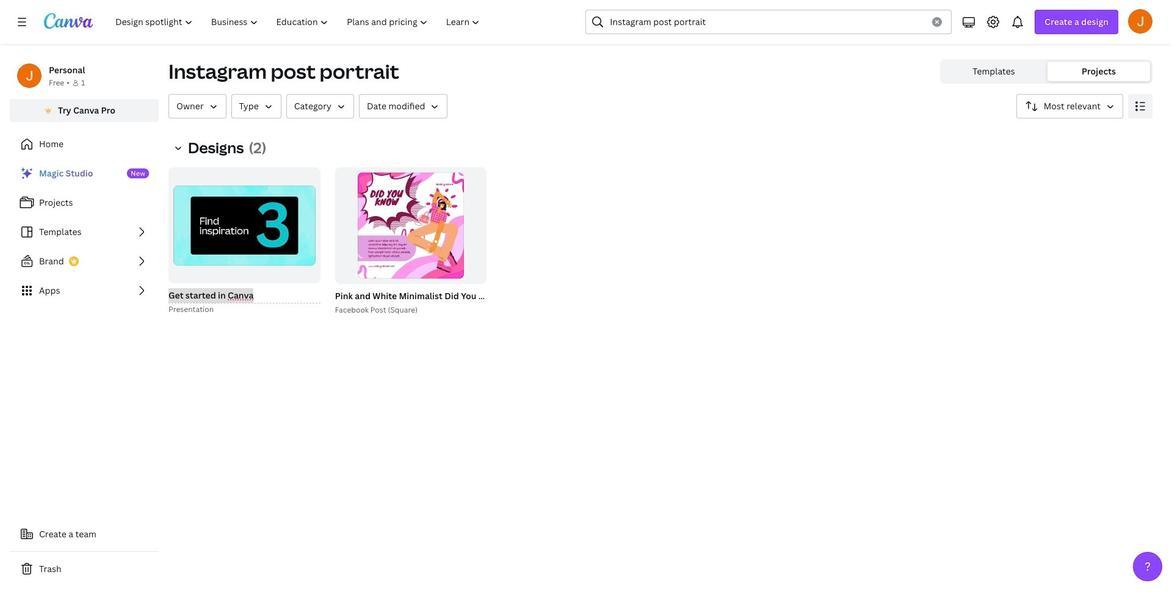 Task type: locate. For each thing, give the bounding box(es) containing it.
jeremy miller image
[[1129, 9, 1153, 34]]

None search field
[[586, 10, 953, 34]]

None button
[[1017, 94, 1124, 119]]

None field
[[169, 289, 321, 304]]

Date modified button
[[359, 94, 448, 119]]

3 group from the left
[[333, 167, 564, 316]]

group
[[166, 167, 321, 316], [169, 167, 321, 284], [333, 167, 564, 316], [335, 167, 487, 284]]

list
[[10, 161, 159, 303]]

Category button
[[286, 94, 354, 119]]



Task type: describe. For each thing, give the bounding box(es) containing it.
Owner button
[[169, 94, 226, 119]]

1 group from the left
[[166, 167, 321, 316]]

Search search field
[[611, 10, 926, 34]]

4 group from the left
[[335, 167, 487, 284]]

none field inside group
[[169, 289, 321, 304]]

2 group from the left
[[169, 167, 321, 284]]

top level navigation element
[[108, 10, 491, 34]]

Type button
[[231, 94, 282, 119]]



Task type: vqa. For each thing, say whether or not it's contained in the screenshot.
first group
yes



